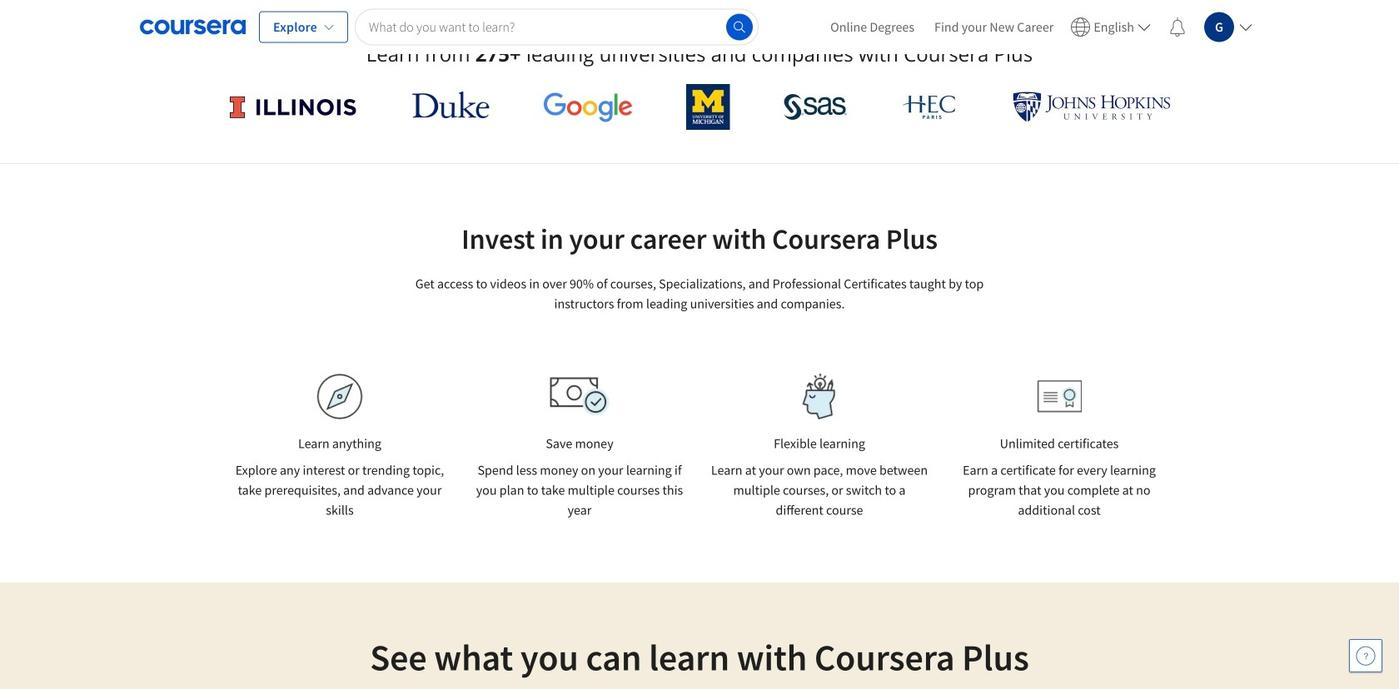 Task type: describe. For each thing, give the bounding box(es) containing it.
coursera image
[[140, 14, 246, 40]]

sas image
[[784, 94, 847, 120]]

flexible learning image
[[791, 374, 848, 420]]

google image
[[543, 92, 633, 122]]

help center image
[[1356, 646, 1376, 666]]

university of michigan image
[[687, 84, 730, 130]]

unlimited certificates image
[[1037, 380, 1082, 414]]



Task type: locate. For each thing, give the bounding box(es) containing it.
hec paris image
[[901, 90, 959, 124]]

What do you want to learn? text field
[[355, 9, 759, 45]]

johns hopkins university image
[[1013, 92, 1171, 122]]

learn anything image
[[317, 374, 363, 420]]

duke university image
[[412, 92, 490, 118]]

None search field
[[355, 9, 759, 45]]

save money image
[[550, 377, 610, 416]]

university of illinois at urbana-champaign image
[[228, 94, 359, 120]]



Task type: vqa. For each thing, say whether or not it's contained in the screenshot.
Sas image
yes



